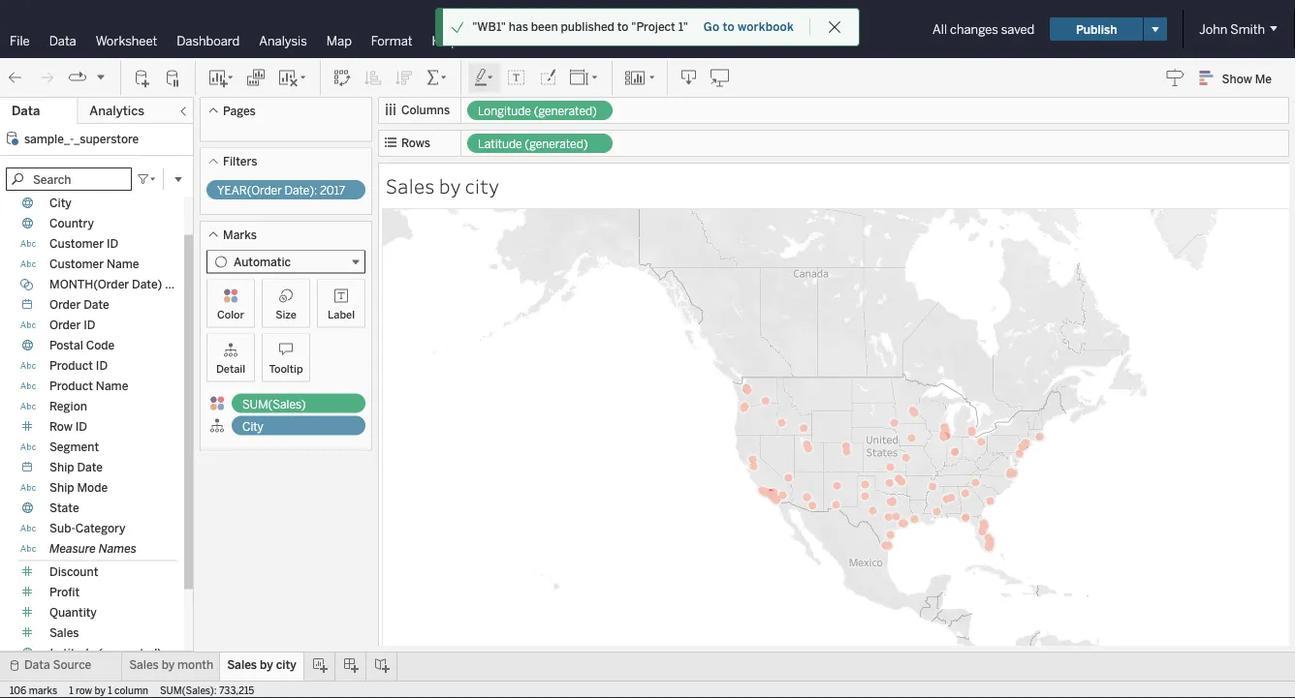 Task type: vqa. For each thing, say whether or not it's contained in the screenshot.
You
no



Task type: locate. For each thing, give the bounding box(es) containing it.
wb1
[[669, 20, 701, 38]]

undo image
[[6, 68, 25, 88]]

0 horizontal spatial latitude (generated)
[[49, 647, 161, 661]]

1 horizontal spatial to
[[723, 20, 735, 34]]

id down code at left
[[96, 359, 108, 373]]

map
[[326, 33, 352, 48]]

to inside "wb1" has been published to "project 1" alert
[[617, 20, 629, 34]]

published
[[561, 20, 614, 34]]

latitude (generated)
[[478, 137, 588, 151], [49, 647, 161, 661]]

row
[[49, 420, 73, 434]]

id
[[107, 237, 119, 251], [84, 318, 96, 332], [96, 359, 108, 373], [75, 420, 87, 434]]

to right go
[[723, 20, 735, 34]]

order up postal
[[49, 318, 81, 332]]

show me button
[[1191, 63, 1289, 93]]

column
[[114, 685, 148, 697]]

label
[[328, 308, 355, 321]]

city right "month"
[[276, 659, 296, 673]]

id up customer name
[[107, 237, 119, 251]]

id for product id
[[96, 359, 108, 373]]

1 vertical spatial product
[[49, 380, 93, 394]]

highlight image
[[473, 68, 495, 88]]

0 vertical spatial sales by city
[[386, 173, 499, 199]]

(generated) for columns
[[534, 104, 597, 118]]

columns
[[401, 103, 450, 117]]

2 order from the top
[[49, 318, 81, 332]]

city
[[49, 196, 71, 210], [242, 420, 263, 434]]

draft
[[625, 22, 652, 36]]

to left "project
[[617, 20, 629, 34]]

0 horizontal spatial 1
[[69, 685, 73, 697]]

1 customer from the top
[[49, 237, 104, 251]]

2 product from the top
[[49, 380, 93, 394]]

latitude (generated) down longitude (generated)
[[478, 137, 588, 151]]

name up month(order date) set
[[107, 257, 139, 271]]

1 vertical spatial customer
[[49, 257, 104, 271]]

pause auto updates image
[[164, 68, 183, 88]]

city down sum(sales)
[[242, 420, 263, 434]]

1 vertical spatial name
[[96, 380, 128, 394]]

1 vertical spatial (generated)
[[525, 137, 588, 151]]

all changes saved
[[933, 21, 1035, 37]]

106 marks
[[10, 685, 57, 697]]

sum(sales):
[[160, 685, 217, 697]]

sum(sales)
[[242, 397, 306, 411]]

733,215
[[219, 685, 254, 697]]

1 vertical spatial latitude (generated)
[[49, 647, 161, 661]]

name
[[107, 257, 139, 271], [96, 380, 128, 394]]

pages
[[223, 104, 256, 118]]

marks
[[223, 228, 257, 242]]

0 horizontal spatial latitude
[[49, 647, 95, 661]]

date up mode
[[77, 461, 103, 475]]

product id
[[49, 359, 108, 373]]

1 left row
[[69, 685, 73, 697]]

1 product from the top
[[49, 359, 93, 373]]

show mark labels image
[[507, 68, 526, 88]]

go
[[704, 20, 720, 34]]

sales up 733,215
[[227, 659, 257, 673]]

data guide image
[[1166, 68, 1185, 87]]

0 vertical spatial date
[[84, 298, 109, 312]]

0 horizontal spatial city
[[276, 659, 296, 673]]

1 vertical spatial date
[[77, 461, 103, 475]]

date for ship date
[[77, 461, 103, 475]]

city
[[465, 173, 499, 199], [276, 659, 296, 673]]

"wb1"
[[472, 20, 506, 34]]

(generated) up column
[[97, 647, 161, 661]]

0 vertical spatial order
[[49, 298, 81, 312]]

customer down 'customer id'
[[49, 257, 104, 271]]

ship
[[49, 461, 74, 475], [49, 481, 74, 495]]

product for product name
[[49, 380, 93, 394]]

0 vertical spatial city
[[49, 196, 71, 210]]

2 ship from the top
[[49, 481, 74, 495]]

to inside go to workbook link
[[723, 20, 735, 34]]

(generated) for rows
[[525, 137, 588, 151]]

date
[[84, 298, 109, 312], [77, 461, 103, 475]]

1 horizontal spatial sales by city
[[386, 173, 499, 199]]

sales up column
[[129, 659, 159, 673]]

product
[[49, 359, 93, 373], [49, 380, 93, 394]]

latitude down longitude
[[478, 137, 522, 151]]

mode
[[77, 481, 108, 495]]

dashboard
[[177, 33, 240, 48]]

category
[[75, 522, 126, 536]]

sales by city
[[386, 173, 499, 199], [227, 659, 296, 673]]

success image
[[451, 20, 464, 34]]

1 to from the left
[[617, 20, 629, 34]]

to
[[617, 20, 629, 34], [723, 20, 735, 34]]

product for product id
[[49, 359, 93, 373]]

year(order
[[217, 184, 282, 198]]

product down postal
[[49, 359, 93, 373]]

(generated) down the format workbook image
[[534, 104, 597, 118]]

0 vertical spatial customer
[[49, 237, 104, 251]]

1 vertical spatial order
[[49, 318, 81, 332]]

data up 106 marks
[[24, 659, 50, 673]]

fit image
[[569, 68, 600, 88]]

2 to from the left
[[723, 20, 735, 34]]

latitude (generated) up 1 row by 1 column
[[49, 647, 161, 661]]

0 vertical spatial latitude
[[478, 137, 522, 151]]

format
[[371, 33, 413, 48]]

0 vertical spatial name
[[107, 257, 139, 271]]

0 horizontal spatial to
[[617, 20, 629, 34]]

postal code
[[49, 339, 115, 353]]

1 horizontal spatial city
[[465, 173, 499, 199]]

sales down rows
[[386, 173, 435, 199]]

sort ascending image
[[364, 68, 383, 88]]

order id
[[49, 318, 96, 332]]

0 horizontal spatial sales by city
[[227, 659, 296, 673]]

product up region
[[49, 380, 93, 394]]

0 horizontal spatial city
[[49, 196, 71, 210]]

new data source image
[[133, 68, 152, 88]]

ship up state
[[49, 481, 74, 495]]

(generated) down longitude (generated)
[[525, 137, 588, 151]]

city down longitude
[[465, 173, 499, 199]]

country
[[49, 217, 94, 231]]

sales by city up 733,215
[[227, 659, 296, 673]]

help
[[432, 33, 459, 48]]

date down "month(order"
[[84, 298, 109, 312]]

0 vertical spatial product
[[49, 359, 93, 373]]

name for product name
[[96, 380, 128, 394]]

show me
[[1222, 71, 1272, 86]]

ship down segment
[[49, 461, 74, 475]]

0 vertical spatial ship
[[49, 461, 74, 475]]

id right row
[[75, 420, 87, 434]]

duplicate image
[[246, 68, 266, 88]]

name for customer name
[[107, 257, 139, 271]]

customer for customer id
[[49, 237, 104, 251]]

order up order id
[[49, 298, 81, 312]]

null color image
[[209, 396, 225, 411]]

customer down the country
[[49, 237, 104, 251]]

data
[[49, 33, 76, 48], [12, 103, 40, 119], [24, 659, 50, 673]]

1 left column
[[108, 685, 112, 697]]

worksheet
[[96, 33, 157, 48]]

sales
[[386, 173, 435, 199], [49, 627, 79, 641], [129, 659, 159, 673], [227, 659, 257, 673]]

file
[[10, 33, 30, 48]]

(generated)
[[534, 104, 597, 118], [525, 137, 588, 151], [97, 647, 161, 661]]

longitude
[[478, 104, 531, 118]]

name down product id
[[96, 380, 128, 394]]

quantity
[[49, 606, 97, 620]]

automatic
[[234, 255, 291, 269]]

date for order date
[[84, 298, 109, 312]]

1 order from the top
[[49, 298, 81, 312]]

by right "month"
[[260, 659, 273, 673]]

postal
[[49, 339, 83, 353]]

data up replay animation icon
[[49, 33, 76, 48]]

1 vertical spatial ship
[[49, 481, 74, 495]]

1
[[69, 685, 73, 697], [108, 685, 112, 697]]

order date
[[49, 298, 109, 312]]

"wb1" has been published to "project 1" alert
[[472, 18, 688, 36]]

sales by city down rows
[[386, 173, 499, 199]]

Search text field
[[6, 168, 132, 191]]

1 horizontal spatial latitude (generated)
[[478, 137, 588, 151]]

1 horizontal spatial latitude
[[478, 137, 522, 151]]

by
[[439, 173, 461, 199], [162, 659, 175, 673], [260, 659, 273, 673], [95, 685, 105, 697]]

1 ship from the top
[[49, 461, 74, 475]]

data down undo image
[[12, 103, 40, 119]]

detail
[[216, 363, 245, 376]]

1 horizontal spatial 1
[[108, 685, 112, 697]]

2 customer from the top
[[49, 257, 104, 271]]

city up the country
[[49, 196, 71, 210]]

0 vertical spatial (generated)
[[534, 104, 597, 118]]

id up postal code
[[84, 318, 96, 332]]

latitude up row
[[49, 647, 95, 661]]

1 horizontal spatial city
[[242, 420, 263, 434]]



Task type: describe. For each thing, give the bounding box(es) containing it.
2017
[[320, 184, 345, 198]]

sales down quantity
[[49, 627, 79, 641]]

replay animation image
[[68, 68, 87, 87]]

1 1 from the left
[[69, 685, 73, 697]]

month(order
[[49, 278, 129, 292]]

region
[[49, 400, 87, 414]]

collapse image
[[177, 106, 189, 117]]

order for order date
[[49, 298, 81, 312]]

by left "month"
[[162, 659, 175, 673]]

format workbook image
[[538, 68, 557, 88]]

106
[[10, 685, 26, 697]]

1 vertical spatial latitude
[[49, 647, 95, 661]]

download image
[[680, 68, 699, 88]]

month
[[177, 659, 213, 673]]

state
[[49, 502, 79, 516]]

analytics
[[90, 103, 144, 119]]

profit
[[49, 586, 80, 600]]

sort descending image
[[395, 68, 414, 88]]

1 vertical spatial city
[[276, 659, 296, 673]]

replay animation image
[[95, 71, 107, 83]]

all
[[933, 21, 947, 37]]

longitude (generated)
[[478, 104, 597, 118]]

marks. press enter to open the view data window.. use arrow keys to navigate data visualization elements. image
[[382, 208, 1295, 699]]

set
[[165, 278, 184, 292]]

sample_-_superstore
[[24, 132, 139, 146]]

by down columns
[[439, 173, 461, 199]]

map element
[[382, 208, 1295, 699]]

go to workbook
[[704, 20, 794, 34]]

tooltip
[[269, 363, 303, 376]]

automatic button
[[206, 251, 365, 274]]

0 vertical spatial city
[[465, 173, 499, 199]]

me
[[1255, 71, 1272, 86]]

2 vertical spatial (generated)
[[97, 647, 161, 661]]

size
[[275, 308, 296, 321]]

2 1 from the left
[[108, 685, 112, 697]]

1 vertical spatial data
[[12, 103, 40, 119]]

filters
[[223, 155, 257, 169]]

customer id
[[49, 237, 119, 251]]

row id
[[49, 420, 87, 434]]

"wb1" has been published to "project 1"
[[472, 20, 688, 34]]

swap rows and columns image
[[332, 68, 352, 88]]

smith
[[1230, 21, 1265, 37]]

rows
[[401, 136, 430, 150]]

customer name
[[49, 257, 139, 271]]

sum(sales): 733,215
[[160, 685, 254, 697]]

sample_-
[[24, 132, 74, 146]]

1 vertical spatial sales by city
[[227, 659, 296, 673]]

analysis
[[259, 33, 307, 48]]

changes
[[950, 21, 998, 37]]

marks
[[29, 685, 57, 697]]

code
[[86, 339, 115, 353]]

measure names
[[49, 542, 136, 556]]

2 vertical spatial data
[[24, 659, 50, 673]]

ship for ship mode
[[49, 481, 74, 495]]

clear sheet image
[[277, 68, 308, 88]]

totals image
[[426, 68, 449, 88]]

product name
[[49, 380, 128, 394]]

1"
[[678, 20, 688, 34]]

_superstore
[[74, 132, 139, 146]]

sales by month
[[129, 659, 213, 673]]

show/hide cards image
[[624, 68, 655, 88]]

source
[[53, 659, 91, 673]]

has
[[509, 20, 528, 34]]

sub-
[[49, 522, 75, 536]]

publish button
[[1050, 17, 1143, 41]]

open and edit this workbook in tableau desktop image
[[711, 68, 730, 88]]

show
[[1222, 71, 1252, 86]]

segment
[[49, 441, 99, 455]]

0 vertical spatial latitude (generated)
[[478, 137, 588, 151]]

"project
[[631, 20, 675, 34]]

date):
[[285, 184, 317, 198]]

ship date
[[49, 461, 103, 475]]

id for row id
[[75, 420, 87, 434]]

year(order date): 2017
[[217, 184, 345, 198]]

customer for customer name
[[49, 257, 104, 271]]

id for order id
[[84, 318, 96, 332]]

id for customer id
[[107, 237, 119, 251]]

color
[[217, 308, 244, 321]]

date)
[[132, 278, 162, 292]]

go to workbook link
[[703, 19, 795, 35]]

publish
[[1076, 22, 1117, 36]]

workbook
[[738, 20, 794, 34]]

redo image
[[37, 68, 56, 88]]

discount
[[49, 566, 98, 580]]

0 vertical spatial data
[[49, 33, 76, 48]]

names
[[99, 542, 136, 556]]

saved
[[1001, 21, 1035, 37]]

ship mode
[[49, 481, 108, 495]]

1 vertical spatial city
[[242, 420, 263, 434]]

month(order date) set
[[49, 278, 184, 292]]

john
[[1199, 21, 1228, 37]]

null detail image
[[209, 418, 225, 434]]

by right row
[[95, 685, 105, 697]]

measure
[[49, 542, 96, 556]]

john smith
[[1199, 21, 1265, 37]]

ship for ship date
[[49, 461, 74, 475]]

new worksheet image
[[207, 68, 235, 88]]

order for order id
[[49, 318, 81, 332]]

1 row by 1 column
[[69, 685, 148, 697]]

sub-category
[[49, 522, 126, 536]]

row
[[76, 685, 92, 697]]

data source
[[24, 659, 91, 673]]

been
[[531, 20, 558, 34]]



